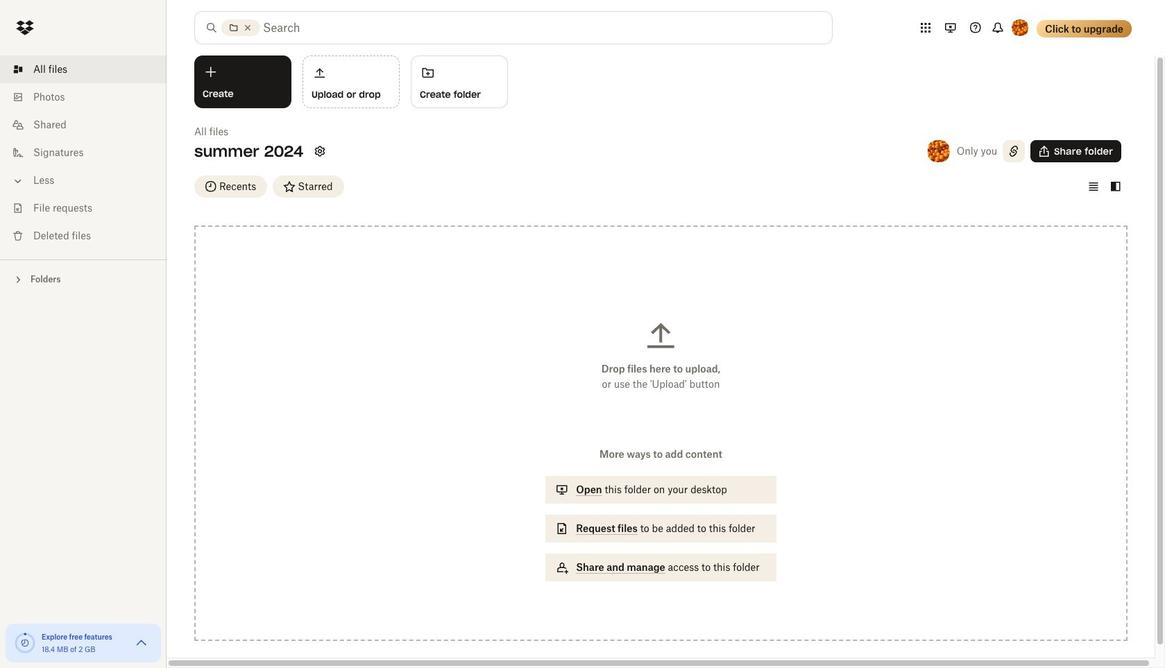 Task type: vqa. For each thing, say whether or not it's contained in the screenshot.
ACCOUNT MENU icon
yes



Task type: describe. For each thing, give the bounding box(es) containing it.
less image
[[11, 174, 25, 188]]

dropbox image
[[11, 14, 39, 42]]

folder settings image
[[312, 143, 328, 160]]

quota usage progress bar
[[14, 632, 36, 655]]



Task type: locate. For each thing, give the bounding box(es) containing it.
quota usage image
[[14, 632, 36, 655]]

Search in folder "summer 2024" text field
[[263, 19, 804, 36]]

list item
[[0, 56, 167, 83]]

list
[[0, 47, 167, 260]]

ruby anderson (you) image
[[926, 139, 951, 164]]

account menu image
[[1012, 19, 1029, 36]]



